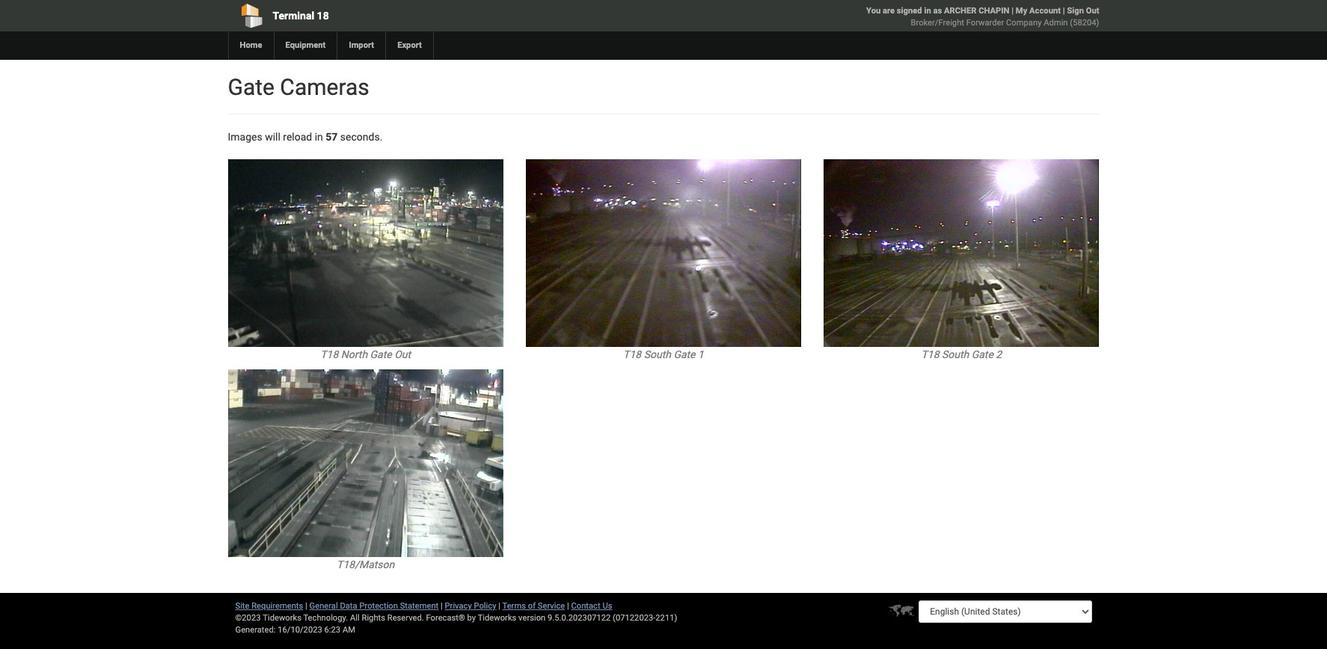 Task type: vqa. For each thing, say whether or not it's contained in the screenshot.
the Import link
yes



Task type: describe. For each thing, give the bounding box(es) containing it.
reload
[[283, 131, 312, 143]]

archer
[[945, 6, 977, 16]]

in for reload
[[315, 131, 323, 143]]

south for t18 south gate 2
[[942, 349, 970, 361]]

protection
[[360, 602, 398, 612]]

(07122023-
[[613, 614, 656, 624]]

chapin
[[979, 6, 1010, 16]]

statement
[[400, 602, 439, 612]]

are
[[883, 6, 895, 16]]

privacy
[[445, 602, 472, 612]]

technology.
[[304, 614, 348, 624]]

| up tideworks on the bottom of the page
[[499, 602, 501, 612]]

my account link
[[1016, 6, 1061, 16]]

terminal 18 link
[[228, 0, 578, 31]]

t18 south gate 1 image
[[526, 159, 802, 347]]

reserved.
[[388, 614, 424, 624]]

1
[[698, 349, 704, 361]]

rights
[[362, 614, 385, 624]]

2211)
[[656, 614, 678, 624]]

1 vertical spatial out
[[395, 349, 411, 361]]

9.5.0.202307122
[[548, 614, 611, 624]]

home
[[240, 40, 262, 50]]

out inside the you are signed in as archer chapin | my account | sign out broker/freight forwarder company admin (58204)
[[1087, 6, 1100, 16]]

company
[[1007, 18, 1042, 28]]

as
[[934, 6, 943, 16]]

south for t18 south gate 1
[[644, 349, 671, 361]]

t18 north gate out image
[[228, 159, 504, 347]]

t18 for t18 south gate 2
[[922, 349, 940, 361]]

cameras
[[280, 74, 370, 100]]

57
[[326, 131, 338, 143]]

terminal 18
[[273, 10, 329, 22]]

home link
[[228, 31, 274, 60]]

am
[[343, 626, 356, 636]]

| left general at the left of page
[[305, 602, 308, 612]]

images will reload in 57 seconds.
[[228, 131, 383, 143]]

general data protection statement link
[[310, 602, 439, 612]]

©2023 tideworks
[[235, 614, 302, 624]]

t18 south gate 2
[[922, 349, 1002, 361]]

generated:
[[235, 626, 276, 636]]

north
[[341, 349, 368, 361]]

site
[[235, 602, 250, 612]]

t18 south gate 2 image
[[824, 159, 1100, 347]]

account
[[1030, 6, 1061, 16]]



Task type: locate. For each thing, give the bounding box(es) containing it.
forwarder
[[967, 18, 1005, 28]]

requirements
[[252, 602, 303, 612]]

0 horizontal spatial in
[[315, 131, 323, 143]]

1 t18 from the left
[[321, 349, 339, 361]]

| left the sign
[[1063, 6, 1066, 16]]

gate for t18 south gate 2
[[972, 349, 994, 361]]

gate left 1
[[674, 349, 696, 361]]

0 vertical spatial out
[[1087, 6, 1100, 16]]

images
[[228, 131, 263, 143]]

service
[[538, 602, 565, 612]]

policy
[[474, 602, 497, 612]]

site requirements | general data protection statement | privacy policy | terms of service | contact us ©2023 tideworks technology. all rights reserved. forecast® by tideworks version 9.5.0.202307122 (07122023-2211) generated: 16/10/2023 6:23 am
[[235, 602, 678, 636]]

equipment link
[[274, 31, 337, 60]]

1 vertical spatial in
[[315, 131, 323, 143]]

2
[[997, 349, 1002, 361]]

gate cameras
[[228, 74, 370, 100]]

gate for t18 north gate out
[[370, 349, 392, 361]]

t18 north gate out
[[321, 349, 411, 361]]

sign
[[1068, 6, 1085, 16]]

0 horizontal spatial south
[[644, 349, 671, 361]]

18
[[317, 10, 329, 22]]

3 t18 from the left
[[922, 349, 940, 361]]

data
[[340, 602, 358, 612]]

| up forecast®
[[441, 602, 443, 612]]

gate left 2
[[972, 349, 994, 361]]

signed
[[897, 6, 923, 16]]

import link
[[337, 31, 386, 60]]

broker/freight
[[911, 18, 965, 28]]

out
[[1087, 6, 1100, 16], [395, 349, 411, 361]]

2 south from the left
[[942, 349, 970, 361]]

in
[[925, 6, 932, 16], [315, 131, 323, 143]]

gate for t18 south gate 1
[[674, 349, 696, 361]]

1 horizontal spatial t18
[[624, 349, 642, 361]]

out right north on the bottom of the page
[[395, 349, 411, 361]]

you
[[867, 6, 881, 16]]

in inside the you are signed in as archer chapin | my account | sign out broker/freight forwarder company admin (58204)
[[925, 6, 932, 16]]

1 horizontal spatial in
[[925, 6, 932, 16]]

export
[[398, 40, 422, 50]]

t18/matson image
[[228, 370, 504, 558]]

terms
[[503, 602, 526, 612]]

t18/matson
[[337, 559, 395, 571]]

equipment
[[286, 40, 326, 50]]

0 horizontal spatial out
[[395, 349, 411, 361]]

gate right north on the bottom of the page
[[370, 349, 392, 361]]

tideworks
[[478, 614, 517, 624]]

will
[[265, 131, 281, 143]]

south left 1
[[644, 349, 671, 361]]

you are signed in as archer chapin | my account | sign out broker/freight forwarder company admin (58204)
[[867, 6, 1100, 28]]

export link
[[386, 31, 433, 60]]

of
[[528, 602, 536, 612]]

in for signed
[[925, 6, 932, 16]]

privacy policy link
[[445, 602, 497, 612]]

t18 for t18 north gate out
[[321, 349, 339, 361]]

forecast®
[[426, 614, 465, 624]]

admin
[[1044, 18, 1069, 28]]

| left my
[[1012, 6, 1014, 16]]

in left the 57
[[315, 131, 323, 143]]

general
[[310, 602, 338, 612]]

version
[[519, 614, 546, 624]]

1 horizontal spatial south
[[942, 349, 970, 361]]

| up '9.5.0.202307122'
[[567, 602, 569, 612]]

south left 2
[[942, 349, 970, 361]]

south
[[644, 349, 671, 361], [942, 349, 970, 361]]

seconds.
[[340, 131, 383, 143]]

site requirements link
[[235, 602, 303, 612]]

contact us link
[[572, 602, 613, 612]]

terms of service link
[[503, 602, 565, 612]]

gate
[[228, 74, 275, 100], [370, 349, 392, 361], [674, 349, 696, 361], [972, 349, 994, 361]]

0 vertical spatial in
[[925, 6, 932, 16]]

(58204)
[[1071, 18, 1100, 28]]

2 t18 from the left
[[624, 349, 642, 361]]

by
[[468, 614, 476, 624]]

in left as
[[925, 6, 932, 16]]

sign out link
[[1068, 6, 1100, 16]]

|
[[1012, 6, 1014, 16], [1063, 6, 1066, 16], [305, 602, 308, 612], [441, 602, 443, 612], [499, 602, 501, 612], [567, 602, 569, 612]]

t18 south gate 1
[[624, 349, 704, 361]]

t18 left north on the bottom of the page
[[321, 349, 339, 361]]

all
[[350, 614, 360, 624]]

import
[[349, 40, 374, 50]]

6:23
[[325, 626, 341, 636]]

terminal
[[273, 10, 314, 22]]

0 horizontal spatial t18
[[321, 349, 339, 361]]

my
[[1016, 6, 1028, 16]]

t18 for t18 south gate 1
[[624, 349, 642, 361]]

out up (58204)
[[1087, 6, 1100, 16]]

1 horizontal spatial out
[[1087, 6, 1100, 16]]

2 horizontal spatial t18
[[922, 349, 940, 361]]

t18
[[321, 349, 339, 361], [624, 349, 642, 361], [922, 349, 940, 361]]

16/10/2023
[[278, 626, 322, 636]]

contact
[[572, 602, 601, 612]]

1 south from the left
[[644, 349, 671, 361]]

gate down home link at the left top of the page
[[228, 74, 275, 100]]

t18 left 1
[[624, 349, 642, 361]]

us
[[603, 602, 613, 612]]

t18 left 2
[[922, 349, 940, 361]]



